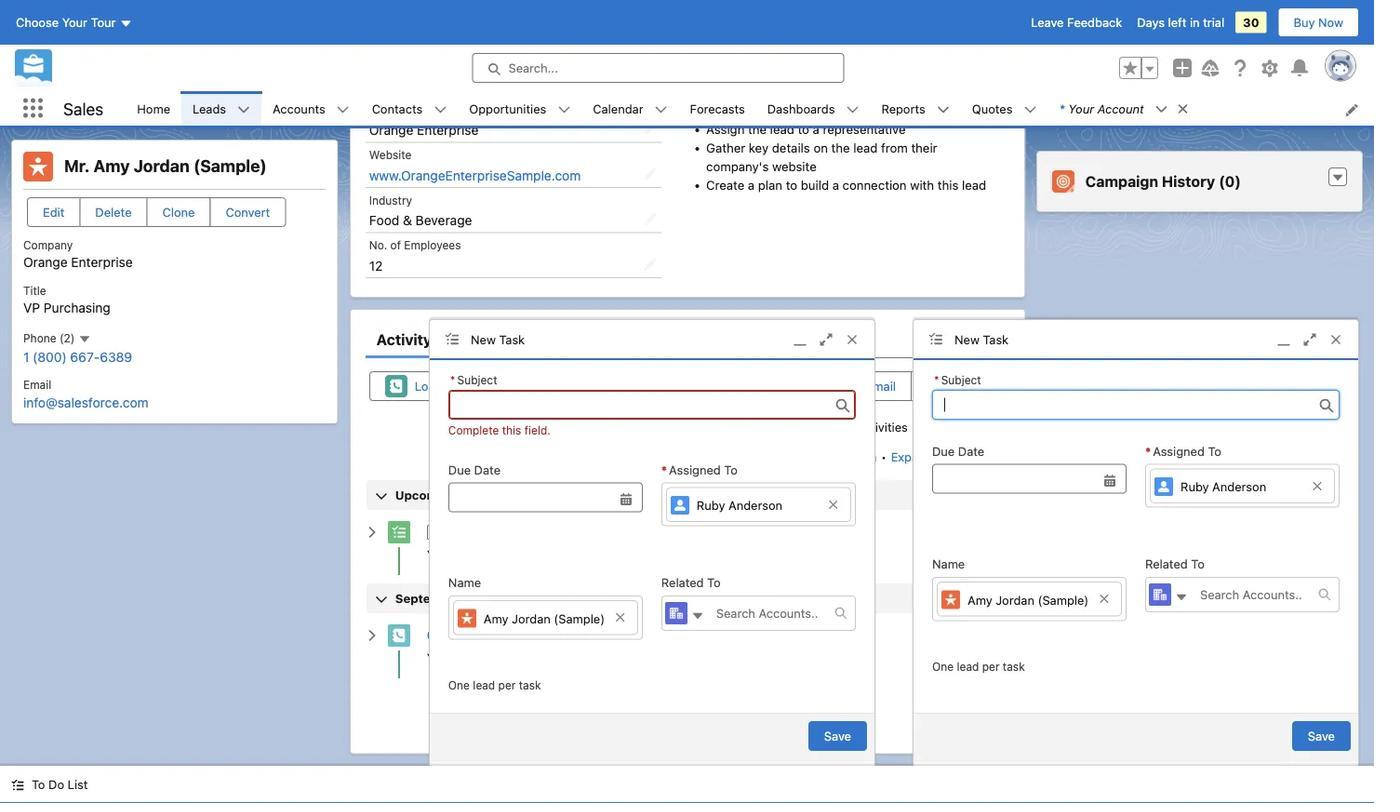 Task type: locate. For each thing, give the bounding box(es) containing it.
2 subject from the left
[[942, 373, 982, 386]]

1 save from the left
[[825, 729, 852, 743]]

1 vertical spatial &
[[459, 488, 468, 502]]

0 horizontal spatial email
[[23, 379, 51, 392]]

& left overdue on the bottom left of page
[[459, 488, 468, 502]]

this left field.
[[502, 424, 522, 437]]

you down call 'link'
[[427, 651, 447, 665]]

refresh button
[[833, 442, 878, 472]]

0 horizontal spatial save button
[[809, 721, 868, 751]]

save
[[825, 729, 852, 743], [1309, 729, 1336, 743]]

amy jordan (sample) for accounts icon
[[968, 593, 1089, 607]]

you logged a call
[[427, 651, 522, 665]]

ruby anderson link
[[1150, 469, 1336, 504], [666, 487, 852, 522]]

the right on
[[831, 141, 850, 156]]

name
[[933, 557, 965, 571], [449, 576, 481, 590]]

your left tour
[[62, 15, 88, 29]]

None text field
[[449, 390, 856, 420], [933, 464, 1127, 494], [449, 390, 856, 420], [933, 464, 1127, 494]]

1 horizontal spatial assigned to
[[1153, 444, 1222, 458]]

assigned to for accounts icon
[[1153, 444, 1222, 458]]

task image
[[387, 522, 410, 544]]

save for save button associated with accounts image
[[825, 729, 852, 743]]

related to up accounts image
[[662, 576, 721, 590]]

assigned
[[1153, 444, 1205, 458], [669, 463, 721, 477]]

1 horizontal spatial amy
[[484, 612, 509, 626]]

0 vertical spatial assigned to
[[1153, 444, 1222, 458]]

this inside assign the lead to a representative gather key details on the lead from their company's website create a plan to build a connection with this lead
[[938, 178, 959, 193]]

accounts list item
[[262, 91, 361, 126]]

1 horizontal spatial new task dialog
[[913, 319, 1360, 766]]

30
[[1244, 15, 1260, 29]]

text default image inside dashboards 'list item'
[[847, 103, 860, 116]]

edit
[[43, 205, 65, 219]]

amy right this
[[968, 593, 993, 607]]

amy jordan (sample) link for accounts image
[[453, 600, 639, 635]]

to inside button
[[32, 778, 45, 792]]

(2)
[[60, 332, 75, 345]]

2 new task link from the left
[[914, 320, 1359, 360]]

0 horizontal spatial name
[[449, 576, 481, 590]]

one down this
[[933, 661, 954, 674]]

list
[[126, 91, 1375, 126]]

industry
[[369, 194, 412, 207]]

the
[[748, 122, 767, 137], [831, 141, 850, 156]]

related up accounts icon
[[1146, 557, 1188, 571]]

0 horizontal spatial related
[[662, 576, 704, 590]]

lead down representative
[[853, 141, 878, 156]]

tab list
[[365, 321, 1010, 359]]

due up upcoming & overdue
[[449, 463, 471, 477]]

save button
[[809, 721, 868, 751], [1293, 721, 1352, 751]]

1 horizontal spatial amy jordan (sample)
[[968, 593, 1089, 607]]

search... button
[[472, 53, 845, 83]]

no.
[[369, 239, 387, 252]]

0 horizontal spatial &
[[403, 213, 412, 228]]

1 horizontal spatial * subject
[[935, 373, 982, 386]]

name up this
[[933, 557, 965, 571]]

quotes list item
[[961, 91, 1049, 126]]

new task dialog
[[429, 319, 876, 766], [913, 319, 1360, 766]]

0 horizontal spatial one lead per task
[[449, 679, 541, 692]]

0 horizontal spatial related to
[[662, 576, 721, 590]]

tab list containing activity
[[365, 321, 1010, 359]]

ruby for accounts icon
[[1181, 480, 1210, 494]]

history
[[1163, 173, 1216, 190]]

one down logged
[[449, 679, 470, 692]]

to
[[1209, 444, 1222, 458], [725, 463, 738, 477], [1192, 557, 1205, 571], [708, 576, 721, 590], [32, 778, 45, 792]]

related up accounts image
[[662, 576, 704, 590]]

assigned to for accounts image
[[669, 463, 738, 477]]

all left "types"
[[920, 420, 934, 434]]

amy down 2023
[[484, 612, 509, 626]]

jordan right this
[[996, 593, 1035, 607]]

1 horizontal spatial ruby anderson link
[[1150, 469, 1336, 504]]

campaign
[[1086, 173, 1159, 190]]

0 vertical spatial ruby anderson
[[1181, 480, 1267, 494]]

0 horizontal spatial subject
[[458, 373, 498, 386]]

0 vertical spatial task
[[557, 548, 580, 562]]

0 vertical spatial you
[[427, 548, 447, 562]]

all right view
[[995, 450, 1009, 464]]

2 you from the top
[[427, 651, 447, 665]]

accounts image
[[666, 602, 688, 625]]

0 horizontal spatial assigned to
[[669, 463, 738, 477]]

1 vertical spatial amy
[[968, 593, 993, 607]]

leave feedback
[[1032, 15, 1123, 29]]

• left expand
[[881, 450, 887, 464]]

1 horizontal spatial one
[[933, 661, 954, 674]]

new task button
[[518, 372, 634, 401]]

0 horizontal spatial due
[[449, 463, 471, 477]]

per down call
[[499, 679, 516, 692]]

1 vertical spatial date
[[475, 463, 501, 477]]

0 horizontal spatial anderson
[[729, 499, 783, 513]]

to down website
[[786, 178, 797, 193]]

filters:
[[744, 420, 782, 434]]

0 vertical spatial assigned
[[1153, 444, 1205, 458]]

1 horizontal spatial save
[[1309, 729, 1336, 743]]

reports link
[[871, 91, 937, 126]]

log a call button
[[369, 372, 486, 401]]

status
[[365, 686, 1010, 705]]

www.orangeenterprisesample.com
[[369, 168, 581, 183]]

delete button
[[79, 197, 148, 227]]

orange down contacts on the left of page
[[369, 123, 413, 138]]

text default image inside 'to do list' button
[[11, 779, 24, 792]]

2 horizontal spatial task
[[1003, 661, 1025, 674]]

1 vertical spatial your
[[1069, 101, 1095, 115]]

new task link
[[430, 320, 875, 360], [914, 320, 1359, 360]]

orange inside the "company orange enterprise"
[[23, 255, 68, 270]]

contacts
[[372, 101, 423, 115]]

0 vertical spatial due date
[[933, 444, 985, 458]]

0 horizontal spatial new task
[[471, 332, 525, 346]]

phone
[[23, 332, 56, 345]]

assign
[[706, 122, 745, 137]]

1 horizontal spatial new task link
[[914, 320, 1359, 360]]

details
[[772, 141, 810, 156]]

call down september
[[427, 628, 449, 644]]

jordan up clone on the top left of page
[[134, 156, 190, 176]]

0 horizontal spatial save
[[825, 729, 852, 743]]

log a call
[[414, 380, 470, 393]]

dashboards link
[[757, 91, 847, 126]]

opportunities link
[[458, 91, 558, 126]]

2 horizontal spatial jordan
[[996, 593, 1035, 607]]

0 horizontal spatial assigned
[[669, 463, 721, 477]]

1 horizontal spatial orange
[[369, 123, 413, 138]]

you left have
[[427, 548, 447, 562]]

2 horizontal spatial (sample)
[[1038, 593, 1089, 607]]

contacts link
[[361, 91, 434, 126]]

all up refresh 'button'
[[840, 420, 854, 434]]

amy right mr.
[[94, 156, 130, 176]]

2 save from the left
[[1309, 729, 1336, 743]]

due date up upcoming & overdue
[[449, 463, 501, 477]]

time
[[803, 420, 828, 434]]

0 horizontal spatial your
[[62, 15, 88, 29]]

1 vertical spatial due
[[449, 463, 471, 477]]

due date down "types"
[[933, 444, 985, 458]]

text default image inside contacts list item
[[434, 103, 447, 116]]

save for save button associated with accounts icon
[[1309, 729, 1336, 743]]

subject for accounts icon
[[942, 373, 982, 386]]

days left in trial
[[1138, 15, 1225, 29]]

0 horizontal spatial per
[[499, 679, 516, 692]]

0 vertical spatial enterprise
[[417, 123, 478, 138]]

do
[[48, 778, 64, 792]]

refresh • expand all • view all
[[833, 450, 1009, 464]]

new event
[[712, 380, 772, 393]]

choose your tour button
[[15, 7, 134, 37]]

2 horizontal spatial task
[[983, 332, 1009, 346]]

www.orangeenterprisesample.com link
[[369, 168, 581, 183]]

0 vertical spatial call
[[449, 380, 470, 393]]

0 horizontal spatial this
[[502, 424, 522, 437]]

name up "september  •  2023"
[[449, 576, 481, 590]]

0 vertical spatial orange
[[369, 123, 413, 138]]

1 vertical spatial you
[[427, 651, 447, 665]]

trial
[[1204, 15, 1225, 29]]

0 horizontal spatial amy jordan (sample) link
[[453, 600, 639, 635]]

0 vertical spatial your
[[62, 15, 88, 29]]

0 vertical spatial this
[[938, 178, 959, 193]]

2 vertical spatial task
[[519, 679, 541, 692]]

1 horizontal spatial task
[[592, 380, 618, 393]]

1 horizontal spatial name
[[933, 557, 965, 571]]

related to
[[1146, 557, 1205, 571], [662, 576, 721, 590]]

overdue
[[471, 488, 522, 502]]

september  •  2023
[[395, 592, 505, 606]]

logged call image
[[387, 625, 410, 647]]

a right log
[[439, 380, 445, 393]]

1 horizontal spatial subject
[[942, 373, 982, 386]]

(sample) for accounts image
[[554, 612, 605, 626]]

your left account
[[1069, 101, 1095, 115]]

• up expand
[[911, 420, 917, 434]]

date down "types"
[[959, 444, 985, 458]]

to
[[798, 122, 809, 137], [786, 178, 797, 193]]

0 horizontal spatial task
[[499, 332, 525, 346]]

email
[[23, 379, 51, 392], [866, 380, 896, 393]]

1 vertical spatial one
[[449, 679, 470, 692]]

logged
[[451, 651, 490, 665]]

a inside button
[[439, 380, 445, 393]]

buy now
[[1294, 15, 1344, 29]]

website
[[369, 149, 411, 162]]

group
[[1120, 57, 1159, 79]]

upcoming & overdue button
[[366, 481, 1009, 510]]

0 horizontal spatial the
[[748, 122, 767, 137]]

* subject
[[451, 373, 498, 386], [935, 373, 982, 386]]

0 vertical spatial ruby
[[1181, 480, 1210, 494]]

email inside button
[[866, 380, 896, 393]]

forecasts link
[[679, 91, 757, 126]]

0 horizontal spatial due date
[[449, 463, 501, 477]]

complete this field.
[[449, 424, 551, 437]]

info@salesforce.com link
[[23, 394, 149, 410]]

choose your tour
[[16, 15, 116, 29]]

1 save button from the left
[[809, 721, 868, 751]]

due for ruby anderson link for accounts icon
[[933, 444, 955, 458]]

1 new task link from the left
[[430, 320, 875, 360]]

1 vertical spatial one lead per task
[[449, 679, 541, 692]]

1 vertical spatial anderson
[[729, 499, 783, 513]]

list item
[[1049, 91, 1199, 126]]

1 vertical spatial to
[[786, 178, 797, 193]]

12
[[369, 258, 382, 273]]

enterprise up title vp purchasing
[[71, 255, 133, 270]]

name for accounts image
[[449, 576, 481, 590]]

0 vertical spatial anderson
[[1213, 480, 1267, 494]]

1 horizontal spatial one lead per task
[[933, 661, 1025, 674]]

0 horizontal spatial task
[[519, 679, 541, 692]]

text default image inside leads list item
[[237, 103, 250, 116]]

enterprise up www.orangeenterprisesample.com 'link'
[[417, 123, 478, 138]]

* subject down details link
[[451, 373, 498, 386]]

1 vertical spatial enterprise
[[71, 255, 133, 270]]

jordan up call
[[512, 612, 551, 626]]

one
[[933, 661, 954, 674], [449, 679, 470, 692]]

tour
[[91, 15, 116, 29]]

1 horizontal spatial per
[[983, 661, 1000, 674]]

related
[[1146, 557, 1188, 571], [662, 576, 704, 590]]

this right with
[[938, 178, 959, 193]]

mr.
[[64, 156, 90, 176]]

text default image inside phone (2) dropdown button
[[78, 333, 91, 346]]

enterprise inside the "company orange enterprise"
[[71, 255, 133, 270]]

1 vertical spatial task
[[1003, 661, 1025, 674]]

per for accounts icon
[[983, 661, 1000, 674]]

2 vertical spatial (sample)
[[554, 612, 605, 626]]

1 vertical spatial name
[[449, 576, 481, 590]]

0 horizontal spatial ruby anderson
[[697, 499, 783, 513]]

food & beverage
[[369, 213, 472, 228]]

None text field
[[449, 483, 643, 512]]

related to up accounts icon
[[1146, 557, 1205, 571]]

purchasing
[[44, 300, 111, 315]]

1 horizontal spatial date
[[959, 444, 985, 458]]

1 * subject from the left
[[451, 373, 498, 386]]

lead image
[[23, 152, 53, 182]]

2 horizontal spatial amy
[[968, 593, 993, 607]]

1 horizontal spatial jordan
[[512, 612, 551, 626]]

call right log
[[449, 380, 470, 393]]

1 vertical spatial ruby anderson
[[697, 499, 783, 513]]

save button for accounts icon
[[1293, 721, 1352, 751]]

upcoming & overdue
[[395, 488, 522, 502]]

connection
[[843, 178, 907, 193]]

email inside email info@salesforce.com
[[23, 379, 51, 392]]

0 vertical spatial (sample)
[[194, 156, 267, 176]]

this month
[[933, 592, 1000, 606]]

date up overdue on the bottom left of page
[[475, 463, 501, 477]]

text default image inside accounts "list item"
[[337, 103, 350, 116]]

subject down details link
[[458, 373, 498, 386]]

2 save button from the left
[[1293, 721, 1352, 751]]

your for account
[[1069, 101, 1095, 115]]

convert button
[[210, 197, 286, 227]]

0 vertical spatial jordan
[[134, 156, 190, 176]]

1 horizontal spatial this
[[938, 178, 959, 193]]

lead right with
[[962, 178, 986, 193]]

0 horizontal spatial one
[[449, 679, 470, 692]]

jordan for accounts icon
[[996, 593, 1035, 607]]

lead
[[770, 122, 794, 137], [853, 141, 878, 156], [962, 178, 986, 193], [957, 661, 980, 674], [473, 679, 496, 692]]

leads link
[[182, 91, 237, 126]]

your
[[62, 15, 88, 29], [1069, 101, 1095, 115]]

company
[[23, 239, 73, 252]]

lead up details
[[770, 122, 794, 137]]

2 * subject from the left
[[935, 373, 982, 386]]

employees
[[404, 239, 461, 252]]

buy now button
[[1278, 7, 1360, 37]]

1 vertical spatial amy jordan (sample)
[[484, 612, 605, 626]]

assign the lead to a representative gather key details on the lead from their company's website create a plan to build a connection with this lead
[[706, 122, 986, 193]]

list containing home
[[126, 91, 1375, 126]]

• right time
[[831, 420, 837, 434]]

1 horizontal spatial due date
[[933, 444, 985, 458]]

call inside button
[[449, 380, 470, 393]]

ruby anderson for accounts image
[[697, 499, 783, 513]]

you for you logged a call
[[427, 651, 447, 665]]

activity
[[376, 331, 432, 349]]

one lead per task down month on the bottom right
[[933, 661, 1025, 674]]

* subject up "types"
[[935, 373, 982, 386]]

subject up "types"
[[942, 373, 982, 386]]

0 vertical spatial related
[[1146, 557, 1188, 571]]

1 horizontal spatial related
[[1146, 557, 1188, 571]]

ruby
[[1181, 480, 1210, 494], [697, 499, 726, 513]]

& inside dropdown button
[[459, 488, 468, 502]]

* your account
[[1060, 101, 1145, 115]]

the up key at the right top
[[748, 122, 767, 137]]

email up activities
[[866, 380, 896, 393]]

0 horizontal spatial new task dialog
[[429, 319, 876, 766]]

to down the dashboards
[[798, 122, 809, 137]]

anderson for accounts icon
[[1213, 480, 1267, 494]]

opportunities list item
[[458, 91, 582, 126]]

text default image
[[1156, 103, 1169, 116], [337, 103, 350, 116], [434, 103, 447, 116], [558, 103, 571, 116], [847, 103, 860, 116], [1024, 103, 1037, 116], [1319, 588, 1332, 601], [1176, 591, 1189, 604], [692, 610, 705, 623]]

text default image
[[1177, 102, 1190, 115], [237, 103, 250, 116], [655, 103, 668, 116], [937, 103, 950, 116], [1332, 171, 1345, 184], [78, 333, 91, 346], [365, 526, 378, 539], [835, 607, 848, 620], [365, 630, 378, 643], [11, 779, 24, 792]]

list
[[68, 778, 88, 792]]

1 subject from the left
[[458, 373, 498, 386]]

to do list
[[32, 778, 88, 792]]

due date
[[933, 444, 985, 458], [449, 463, 501, 477]]

orange enterprise
[[369, 123, 478, 138]]

leave feedback link
[[1032, 15, 1123, 29]]

1 horizontal spatial (sample)
[[554, 612, 605, 626]]

due down "types"
[[933, 444, 955, 458]]

you for you have an upcoming task
[[427, 548, 447, 562]]

campaign history (0)
[[1086, 173, 1242, 190]]

amy jordan (sample) up call
[[484, 612, 605, 626]]

orange down company
[[23, 255, 68, 270]]

contacts list item
[[361, 91, 458, 126]]

2 horizontal spatial new task
[[955, 332, 1009, 346]]

buy
[[1294, 15, 1316, 29]]

text default image inside quotes list item
[[1024, 103, 1037, 116]]

leads list item
[[182, 91, 262, 126]]

1 horizontal spatial the
[[831, 141, 850, 156]]

1 horizontal spatial ruby anderson
[[1181, 480, 1267, 494]]

save button for accounts image
[[809, 721, 868, 751]]

your inside choose your tour dropdown button
[[62, 15, 88, 29]]

new task for new task link related to ruby anderson link corresponding to accounts image
[[471, 332, 525, 346]]

amy jordan (sample) right this
[[968, 593, 1089, 607]]

1 you from the top
[[427, 548, 447, 562]]

text default image inside opportunities list item
[[558, 103, 571, 116]]

task for second new task dialog from right
[[499, 332, 525, 346]]

0 horizontal spatial ruby
[[697, 499, 726, 513]]

ruby anderson link for accounts image
[[666, 487, 852, 522]]

1 vertical spatial ruby
[[697, 499, 726, 513]]

& right food
[[403, 213, 412, 228]]

1 horizontal spatial assigned
[[1153, 444, 1205, 458]]

orange
[[369, 123, 413, 138], [23, 255, 68, 270]]

quotes
[[972, 101, 1013, 115]]

* subject for accounts icon
[[935, 373, 982, 386]]

0 vertical spatial one
[[933, 661, 954, 674]]

email down 1
[[23, 379, 51, 392]]

1 horizontal spatial save button
[[1293, 721, 1352, 751]]

0 horizontal spatial * subject
[[451, 373, 498, 386]]

one lead per task down call
[[449, 679, 541, 692]]

to do list button
[[0, 766, 99, 803]]

1 horizontal spatial anderson
[[1213, 480, 1267, 494]]

0 vertical spatial date
[[959, 444, 985, 458]]

per down month on the bottom right
[[983, 661, 1000, 674]]



Task type: describe. For each thing, give the bounding box(es) containing it.
due date for new task link related to ruby anderson link corresponding to accounts image
[[449, 463, 501, 477]]

leave
[[1032, 15, 1064, 29]]

a left plan
[[748, 178, 755, 193]]

home
[[137, 101, 170, 115]]

dashboards
[[768, 101, 835, 115]]

your for tour
[[62, 15, 88, 29]]

text default image inside reports list item
[[937, 103, 950, 116]]

one for accounts image
[[449, 679, 470, 692]]

reports list item
[[871, 91, 961, 126]]

edit button
[[27, 197, 80, 227]]

key
[[749, 141, 769, 156]]

convert
[[226, 205, 270, 219]]

calendar
[[593, 101, 644, 115]]

mr. amy jordan (sample)
[[64, 156, 267, 176]]

all left time
[[786, 420, 800, 434]]

jordan for accounts image
[[512, 612, 551, 626]]

field.
[[525, 424, 551, 437]]

september
[[395, 592, 461, 606]]

expand
[[891, 450, 933, 464]]

subject for accounts image
[[458, 373, 498, 386]]

opportunities
[[469, 101, 547, 115]]

filters: all time • all activities • all types
[[744, 420, 969, 434]]

with
[[910, 178, 934, 193]]

related to for accounts icon
[[1146, 557, 1205, 571]]

dashboards list item
[[757, 91, 871, 126]]

name for accounts icon
[[933, 557, 965, 571]]

amy jordan (sample) for accounts image
[[484, 612, 605, 626]]

text default image for accounts
[[337, 103, 350, 116]]

accounts link
[[262, 91, 337, 126]]

one lead per task for accounts icon
[[933, 661, 1025, 674]]

delete
[[95, 205, 132, 219]]

1 vertical spatial call
[[427, 628, 449, 644]]

lead down this month
[[957, 661, 980, 674]]

anderson for accounts image
[[729, 499, 783, 513]]

task for accounts icon
[[1003, 661, 1025, 674]]

• left view
[[954, 450, 960, 464]]

website
[[772, 159, 817, 174]]

amy for accounts icon
[[968, 593, 993, 607]]

Related To text field
[[706, 597, 835, 630]]

info@salesforce.com
[[23, 394, 149, 410]]

upcoming
[[395, 488, 456, 502]]

1 vertical spatial the
[[831, 141, 850, 156]]

2 new task dialog from the left
[[913, 319, 1360, 766]]

related for accounts icon
[[1146, 557, 1188, 571]]

feedback
[[1068, 15, 1123, 29]]

assigned for ruby anderson link corresponding to accounts image
[[669, 463, 721, 477]]

one lead per task for accounts image
[[449, 679, 541, 692]]

• left 2023
[[464, 592, 470, 606]]

choose
[[16, 15, 59, 29]]

text default image inside calendar list item
[[655, 103, 668, 116]]

their
[[911, 141, 937, 156]]

none text field inside new task dialog
[[449, 483, 643, 512]]

new task link for ruby anderson link corresponding to accounts image
[[430, 320, 875, 360]]

email button
[[820, 372, 912, 401]]

all right expand
[[936, 450, 950, 464]]

a up on
[[813, 122, 819, 137]]

text default image for opportunities
[[558, 103, 571, 116]]

email for email info@salesforce.com
[[23, 379, 51, 392]]

1 horizontal spatial task
[[557, 548, 580, 562]]

ruby anderson link for accounts icon
[[1150, 469, 1336, 504]]

1 vertical spatial this
[[502, 424, 522, 437]]

company's
[[706, 159, 769, 174]]

amy jordan (sample) link for accounts icon
[[937, 582, 1123, 617]]

(800)
[[33, 349, 67, 365]]

1 new task dialog from the left
[[429, 319, 876, 766]]

lead down you logged a call
[[473, 679, 496, 692]]

due date for ruby anderson link for accounts icon new task link
[[933, 444, 985, 458]]

one for accounts icon
[[933, 661, 954, 674]]

amy for accounts image
[[484, 612, 509, 626]]

related to for accounts image
[[662, 576, 721, 590]]

phone (2)
[[23, 332, 78, 345]]

calendar list item
[[582, 91, 679, 126]]

date for "amy jordan (sample)" link related to accounts image
[[475, 463, 501, 477]]

plan
[[758, 178, 782, 193]]

refresh
[[833, 450, 877, 464]]

(sample) for accounts icon
[[1038, 593, 1089, 607]]

task inside button
[[592, 380, 618, 393]]

of
[[390, 239, 401, 252]]

new task for ruby anderson link for accounts icon new task link
[[955, 332, 1009, 346]]

0 horizontal spatial (sample)
[[194, 156, 267, 176]]

title vp purchasing
[[23, 284, 111, 315]]

sales
[[63, 98, 104, 118]]

new task inside new task button
[[564, 380, 618, 393]]

email for email
[[866, 380, 896, 393]]

text default image for contacts
[[434, 103, 447, 116]]

text default image for quotes
[[1024, 103, 1037, 116]]

event
[[740, 380, 772, 393]]

calendar link
[[582, 91, 655, 126]]

* subject for accounts image
[[451, 373, 498, 386]]

& for beverage
[[403, 213, 412, 228]]

new task link for ruby anderson link for accounts icon
[[914, 320, 1359, 360]]

gather
[[706, 141, 745, 156]]

log
[[414, 380, 435, 393]]

due for ruby anderson link corresponding to accounts image
[[449, 463, 471, 477]]

per for accounts image
[[499, 679, 516, 692]]

text default image for *
[[1156, 103, 1169, 116]]

task for second new task dialog from left
[[983, 332, 1009, 346]]

text default image for dashboards
[[847, 103, 860, 116]]

date for accounts icon "amy jordan (sample)" link
[[959, 444, 985, 458]]

view
[[964, 450, 991, 464]]

food
[[369, 213, 399, 228]]

now
[[1319, 15, 1344, 29]]

0 horizontal spatial amy
[[94, 156, 130, 176]]

title
[[23, 284, 46, 297]]

a left call
[[493, 651, 500, 665]]

new event button
[[666, 372, 788, 401]]

view all link
[[963, 442, 1010, 472]]

0 horizontal spatial jordan
[[134, 156, 190, 176]]

accounts
[[273, 101, 325, 115]]

complete
[[449, 424, 499, 437]]

ruby anderson for accounts icon
[[1181, 480, 1267, 494]]

from
[[881, 141, 908, 156]]

(0)
[[1219, 173, 1242, 190]]

expand all button
[[890, 442, 951, 472]]

ruby for accounts image
[[697, 499, 726, 513]]

0 vertical spatial to
[[798, 122, 809, 137]]

quotes link
[[961, 91, 1024, 126]]

company orange enterprise
[[23, 239, 133, 270]]

this
[[933, 592, 959, 606]]

assigned for ruby anderson link for accounts icon
[[1153, 444, 1205, 458]]

create
[[706, 178, 744, 193]]

forecasts
[[690, 101, 745, 115]]

account
[[1098, 101, 1145, 115]]

& for overdue
[[459, 488, 468, 502]]

clone
[[162, 205, 195, 219]]

task for accounts image
[[519, 679, 541, 692]]

call link
[[427, 628, 449, 644]]

accounts image
[[1150, 584, 1172, 606]]

related for accounts image
[[662, 576, 704, 590]]

1
[[23, 349, 29, 365]]

reports
[[882, 101, 926, 115]]

667-
[[70, 349, 100, 365]]

list item containing *
[[1049, 91, 1199, 126]]

representative
[[823, 122, 906, 137]]

an
[[481, 548, 494, 562]]

upcoming
[[498, 548, 553, 562]]

month
[[962, 592, 1000, 606]]

beverage
[[415, 213, 472, 228]]

a right the build
[[832, 178, 839, 193]]

in
[[1190, 15, 1200, 29]]

no. of employees
[[369, 239, 461, 252]]



Task type: vqa. For each thing, say whether or not it's contained in the screenshot.
Description text box
no



